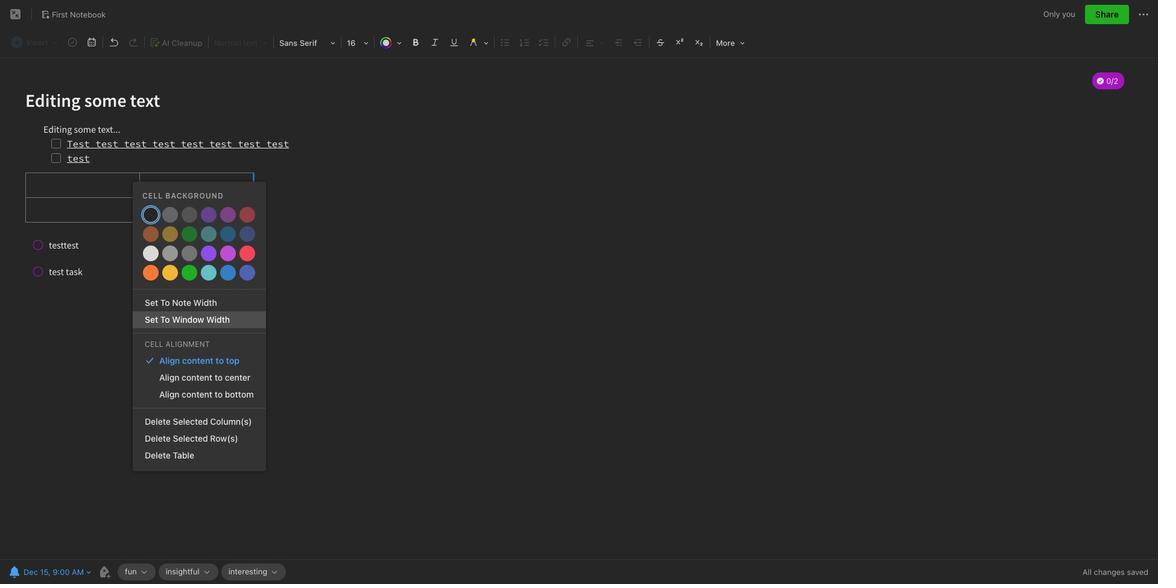Task type: locate. For each thing, give the bounding box(es) containing it.
calendar event image
[[83, 34, 100, 51]]

first notebook button
[[37, 6, 110, 23]]

share button
[[1086, 5, 1130, 24]]

collapse note image
[[8, 7, 23, 22]]

insert image
[[8, 34, 62, 50]]

strikethrough image
[[652, 34, 669, 51]]

Heading level field
[[210, 34, 272, 51]]

superscript image
[[672, 34, 689, 51]]

alignment image
[[580, 34, 609, 50]]

insightful Tag actions field
[[200, 568, 211, 576]]

serif
[[300, 38, 317, 48]]

more actions image
[[1137, 7, 1152, 22]]

More field
[[712, 34, 749, 51]]

dec
[[24, 567, 38, 577]]

first
[[52, 9, 68, 19]]

fun
[[125, 567, 137, 576]]

heading level image
[[211, 34, 272, 50]]

insightful
[[166, 567, 200, 576]]

dec 15, 9:00 am button
[[6, 564, 85, 581]]

more
[[716, 38, 735, 48]]

Font color field
[[376, 34, 406, 51]]

15,
[[40, 567, 51, 577]]

Font size field
[[343, 34, 373, 51]]

underline image
[[446, 34, 463, 51]]

sans serif
[[279, 38, 317, 48]]

dec 15, 9:00 am
[[24, 567, 84, 577]]

Font family field
[[275, 34, 340, 51]]

first notebook
[[52, 9, 106, 19]]

16
[[347, 38, 356, 48]]

you
[[1063, 9, 1076, 19]]



Task type: vqa. For each thing, say whether or not it's contained in the screenshot.
a few minutes ago corresponding to Most analytical, interpretive, or persuasive es says tend to follow the same basic pattern. This structure should help you formulate effective outlines for most ...
no



Task type: describe. For each thing, give the bounding box(es) containing it.
undo image
[[106, 34, 122, 51]]

add tag image
[[97, 565, 112, 579]]

sans
[[279, 38, 298, 48]]

insightful button
[[159, 564, 218, 581]]

interesting
[[229, 567, 267, 576]]

saved
[[1128, 567, 1149, 577]]

9:00
[[53, 567, 70, 577]]

Insert field
[[8, 34, 62, 51]]

share
[[1096, 9, 1120, 19]]

all
[[1083, 567, 1092, 577]]

fun Tag actions field
[[137, 568, 148, 576]]

all changes saved
[[1083, 567, 1149, 577]]

Edit reminder field
[[6, 564, 92, 581]]

Alignment field
[[579, 34, 610, 51]]

More actions field
[[1137, 5, 1152, 24]]

italic image
[[427, 34, 444, 51]]

bold image
[[407, 34, 424, 51]]

only
[[1044, 9, 1061, 19]]

Note Editor text field
[[0, 58, 1159, 559]]

Highlight field
[[464, 34, 493, 51]]

am
[[72, 567, 84, 577]]

fun button
[[118, 564, 156, 581]]

interesting Tag actions field
[[267, 568, 279, 576]]

subscript image
[[691, 34, 708, 51]]

note window element
[[0, 0, 1159, 584]]

only you
[[1044, 9, 1076, 19]]

changes
[[1095, 567, 1126, 577]]

interesting button
[[221, 564, 286, 581]]

notebook
[[70, 9, 106, 19]]



